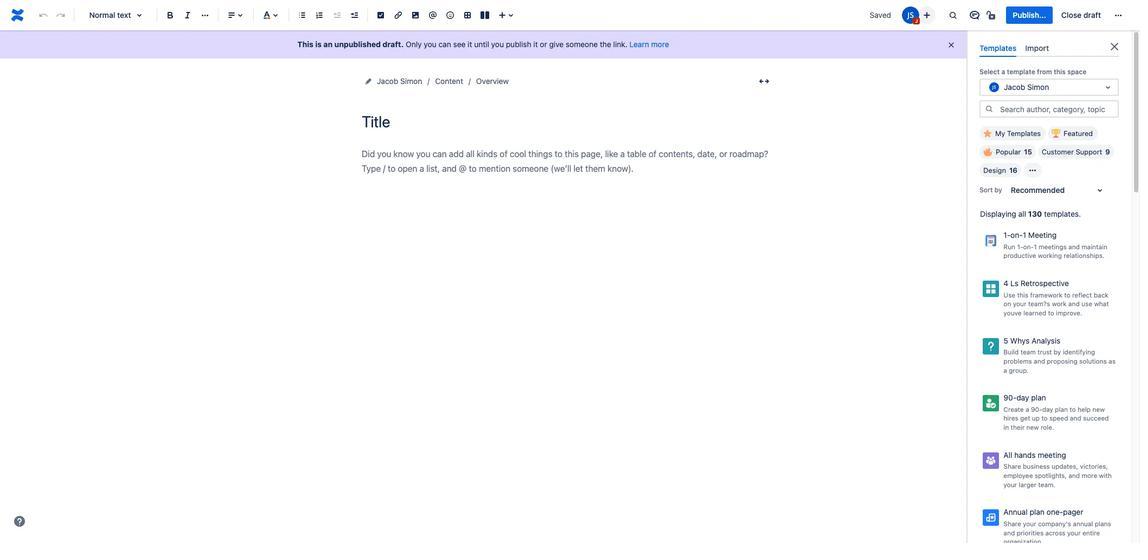 Task type: vqa. For each thing, say whether or not it's contained in the screenshot.


Task type: locate. For each thing, give the bounding box(es) containing it.
and up organization.
[[1004, 530, 1016, 538]]

1 horizontal spatial more
[[1083, 472, 1098, 480]]

run
[[1004, 243, 1016, 251]]

0 horizontal spatial 90-
[[1004, 394, 1017, 403]]

jacob simon link
[[377, 75, 422, 88]]

your up youve
[[1014, 300, 1027, 309]]

recommended button
[[1005, 182, 1114, 199]]

sort by
[[980, 186, 1003, 194]]

popular
[[997, 148, 1022, 156]]

it right see
[[468, 40, 472, 49]]

jacob
[[377, 77, 399, 86], [1005, 82, 1026, 92]]

simon down select a template from this space
[[1028, 82, 1050, 92]]

role.
[[1042, 424, 1055, 432]]

templates up 15
[[1008, 129, 1042, 138]]

2 vertical spatial plan
[[1030, 508, 1045, 517]]

close
[[1062, 10, 1082, 20]]

0 vertical spatial on-
[[1011, 231, 1024, 240]]

link image
[[392, 9, 405, 22]]

2 it from the left
[[534, 40, 538, 49]]

all
[[1019, 210, 1027, 219]]

1 vertical spatial more
[[1083, 472, 1098, 480]]

confluence image
[[9, 7, 26, 24]]

0 vertical spatial new
[[1093, 406, 1106, 414]]

and up improve. on the bottom of the page
[[1069, 300, 1081, 309]]

a left group.
[[1004, 367, 1008, 375]]

1 share from the top
[[1004, 463, 1022, 471]]

to left help
[[1071, 406, 1077, 414]]

and inside all hands meeting share business updates, victories, employee spotlights, and more with your larger team.
[[1069, 472, 1081, 480]]

4
[[1004, 279, 1009, 288]]

jacob simon down template
[[1005, 82, 1050, 92]]

back
[[1095, 291, 1109, 299]]

annual plan one-pager share your company's annual plans and priorities across your entire organization.
[[1004, 508, 1112, 544]]

0 horizontal spatial this
[[1018, 291, 1029, 299]]

your inside 4 ls retrospective use this framework to reflect back on your team?s work and use what youve learned to improve.
[[1014, 300, 1027, 309]]

share
[[1004, 463, 1022, 471], [1004, 521, 1022, 529]]

Search author, category, topic field
[[998, 102, 1119, 117]]

and down updates,
[[1069, 472, 1081, 480]]

day up create
[[1017, 394, 1030, 403]]

team.
[[1039, 481, 1056, 489]]

0 vertical spatial share
[[1004, 463, 1022, 471]]

by right sort
[[995, 186, 1003, 194]]

None text field
[[988, 82, 991, 93]]

hands
[[1015, 451, 1037, 460]]

0 horizontal spatial on-
[[1011, 231, 1024, 240]]

templates.
[[1045, 210, 1082, 219]]

get
[[1021, 415, 1031, 423]]

updates,
[[1052, 463, 1079, 471]]

jacob simon right 'move this page' "icon"
[[377, 77, 422, 86]]

this
[[1055, 68, 1067, 76], [1018, 291, 1029, 299]]

it left or
[[534, 40, 538, 49]]

this for template
[[1055, 68, 1067, 76]]

1-on-1 meeting run 1-on-1 meetings and maintain productive working relationships.
[[1004, 231, 1108, 260]]

meeting
[[1029, 231, 1058, 240]]

jacob right 'move this page' "icon"
[[377, 77, 399, 86]]

larger
[[1020, 481, 1037, 489]]

spotlights,
[[1036, 472, 1068, 480]]

select a template from this space
[[980, 68, 1087, 76]]

1 horizontal spatial it
[[534, 40, 538, 49]]

working
[[1039, 252, 1063, 260]]

0 vertical spatial more
[[652, 40, 670, 49]]

90-
[[1004, 394, 1017, 403], [1032, 406, 1043, 414]]

and
[[1069, 243, 1081, 251], [1069, 300, 1081, 309], [1035, 358, 1046, 366], [1071, 415, 1082, 423], [1069, 472, 1081, 480], [1004, 530, 1016, 538]]

1 horizontal spatial this
[[1055, 68, 1067, 76]]

my
[[996, 129, 1006, 138]]

1 vertical spatial on-
[[1024, 243, 1035, 251]]

2 vertical spatial a
[[1026, 406, 1030, 414]]

plan inside annual plan one-pager share your company's annual plans and priorities across your entire organization.
[[1030, 508, 1045, 517]]

by up "proposing"
[[1055, 349, 1062, 357]]

0 vertical spatial templates
[[980, 43, 1017, 53]]

what
[[1095, 300, 1110, 309]]

1 horizontal spatial 90-
[[1032, 406, 1043, 414]]

normal text button
[[79, 3, 153, 27]]

new down up
[[1027, 424, 1040, 432]]

this right from
[[1055, 68, 1067, 76]]

Main content area, start typing to enter text. text field
[[362, 147, 775, 177]]

and for 1-on-1 meeting
[[1069, 243, 1081, 251]]

simon down only
[[401, 77, 422, 86]]

1 left meeting
[[1024, 231, 1027, 240]]

1 horizontal spatial 1
[[1035, 243, 1038, 251]]

close draft
[[1062, 10, 1102, 20]]

in
[[1004, 424, 1010, 432]]

and down the trust
[[1035, 358, 1046, 366]]

0 horizontal spatial 1-
[[1004, 231, 1011, 240]]

share up employee
[[1004, 463, 1022, 471]]

space
[[1068, 68, 1087, 76]]

on
[[1004, 300, 1012, 309]]

and for 5 whys analysis
[[1035, 358, 1046, 366]]

1 horizontal spatial by
[[1055, 349, 1062, 357]]

this for retrospective
[[1018, 291, 1029, 299]]

templates inside 'my templates' button
[[1008, 129, 1042, 138]]

trust
[[1038, 349, 1053, 357]]

create
[[1004, 406, 1025, 414]]

by
[[995, 186, 1003, 194], [1055, 349, 1062, 357]]

tab list
[[976, 39, 1124, 57]]

and inside annual plan one-pager share your company's annual plans and priorities across your entire organization.
[[1004, 530, 1016, 538]]

more categories image
[[1027, 164, 1040, 177]]

2 share from the top
[[1004, 521, 1022, 529]]

1 vertical spatial by
[[1055, 349, 1062, 357]]

sort
[[980, 186, 994, 194]]

this is an unpublished draft. only you can see it until you publish it or give someone the link. learn more
[[298, 40, 670, 49]]

a inside 5 whys analysis build team trust by identifying problems and proposing solutions as a group.
[[1004, 367, 1008, 375]]

0 horizontal spatial by
[[995, 186, 1003, 194]]

1
[[1024, 231, 1027, 240], [1035, 243, 1038, 251]]

more down victories,
[[1083, 472, 1098, 480]]

redo ⌘⇧z image
[[54, 9, 67, 22]]

team
[[1021, 349, 1037, 357]]

0 horizontal spatial new
[[1027, 424, 1040, 432]]

a up get
[[1026, 406, 1030, 414]]

0 horizontal spatial you
[[424, 40, 437, 49]]

bullet list ⌘⇧8 image
[[296, 9, 309, 22]]

1- up the run
[[1004, 231, 1011, 240]]

jacob simon image
[[903, 7, 920, 24]]

layouts image
[[479, 9, 492, 22]]

share down annual
[[1004, 521, 1022, 529]]

learned
[[1024, 309, 1047, 318]]

help image
[[13, 516, 26, 529]]

and inside 1-on-1 meeting run 1-on-1 meetings and maintain productive working relationships.
[[1069, 243, 1081, 251]]

130
[[1029, 210, 1043, 219]]

0 horizontal spatial 1
[[1024, 231, 1027, 240]]

you right until
[[492, 40, 504, 49]]

mention image
[[427, 9, 440, 22]]

this inside 4 ls retrospective use this framework to reflect back on your team?s work and use what youve learned to improve.
[[1018, 291, 1029, 299]]

publish... button
[[1007, 7, 1054, 24]]

2 you from the left
[[492, 40, 504, 49]]

identifying
[[1064, 349, 1096, 357]]

to down work
[[1049, 309, 1055, 318]]

by inside 5 whys analysis build team trust by identifying problems and proposing solutions as a group.
[[1055, 349, 1062, 357]]

unpublished
[[335, 40, 381, 49]]

numbered list ⌘⇧7 image
[[313, 9, 326, 22]]

90- up up
[[1032, 406, 1043, 414]]

day up "speed"
[[1043, 406, 1054, 414]]

analysis
[[1032, 336, 1061, 346]]

templates up select
[[980, 43, 1017, 53]]

indent tab image
[[348, 9, 361, 22]]

all
[[1004, 451, 1013, 460]]

publish
[[506, 40, 532, 49]]

on- up productive
[[1024, 243, 1035, 251]]

new
[[1093, 406, 1106, 414], [1027, 424, 1040, 432]]

support
[[1077, 148, 1103, 156]]

plan up up
[[1032, 394, 1047, 403]]

1 horizontal spatial day
[[1043, 406, 1054, 414]]

90- up create
[[1004, 394, 1017, 403]]

outdent ⇧tab image
[[331, 9, 344, 22]]

import
[[1026, 43, 1050, 53]]

your
[[1014, 300, 1027, 309], [1004, 481, 1018, 489], [1024, 521, 1037, 529], [1068, 530, 1082, 538]]

comment icon image
[[969, 9, 982, 22]]

italic ⌘i image
[[181, 9, 194, 22]]

1 horizontal spatial you
[[492, 40, 504, 49]]

0 horizontal spatial more
[[652, 40, 670, 49]]

it
[[468, 40, 472, 49], [534, 40, 538, 49]]

a right select
[[1002, 68, 1006, 76]]

emoji image
[[444, 9, 457, 22]]

new up succeed
[[1093, 406, 1106, 414]]

0 vertical spatial by
[[995, 186, 1003, 194]]

your down employee
[[1004, 481, 1018, 489]]

on- up the run
[[1011, 231, 1024, 240]]

1 horizontal spatial jacob
[[1005, 82, 1026, 92]]

0 vertical spatial this
[[1055, 68, 1067, 76]]

no restrictions image
[[987, 9, 1000, 22]]

this right use
[[1018, 291, 1029, 299]]

1 vertical spatial share
[[1004, 521, 1022, 529]]

is
[[316, 40, 322, 49]]

1 vertical spatial new
[[1027, 424, 1040, 432]]

plan left one-
[[1030, 508, 1045, 517]]

0 horizontal spatial it
[[468, 40, 472, 49]]

bold ⌘b image
[[164, 9, 177, 22]]

to
[[1065, 291, 1071, 299], [1049, 309, 1055, 318], [1071, 406, 1077, 414], [1042, 415, 1049, 423]]

1 vertical spatial templates
[[1008, 129, 1042, 138]]

templates
[[980, 43, 1017, 53], [1008, 129, 1042, 138]]

text
[[117, 10, 131, 20]]

company's
[[1039, 521, 1072, 529]]

1 vertical spatial a
[[1004, 367, 1008, 375]]

displaying all 130 templates.
[[981, 210, 1082, 219]]

1-
[[1004, 231, 1011, 240], [1018, 243, 1024, 251]]

displaying
[[981, 210, 1017, 219]]

move this page image
[[364, 77, 373, 86]]

across
[[1046, 530, 1066, 538]]

your inside all hands meeting share business updates, victories, employee spotlights, and more with your larger team.
[[1004, 481, 1018, 489]]

action item image
[[375, 9, 388, 22]]

on-
[[1011, 231, 1024, 240], [1024, 243, 1035, 251]]

and up relationships.
[[1069, 243, 1081, 251]]

jacob down template
[[1005, 82, 1026, 92]]

and down help
[[1071, 415, 1082, 423]]

proposing
[[1048, 358, 1078, 366]]

hires
[[1004, 415, 1019, 423]]

my templates
[[996, 129, 1042, 138]]

you left can
[[424, 40, 437, 49]]

tab list containing templates
[[976, 39, 1124, 57]]

until
[[475, 40, 490, 49]]

0 vertical spatial day
[[1017, 394, 1030, 403]]

content link
[[435, 75, 464, 88]]

design
[[984, 166, 1007, 175]]

1 horizontal spatial 1-
[[1018, 243, 1024, 251]]

1 down meeting
[[1035, 243, 1038, 251]]

1 vertical spatial this
[[1018, 291, 1029, 299]]

more right learn
[[652, 40, 670, 49]]

1 you from the left
[[424, 40, 437, 49]]

1- up productive
[[1018, 243, 1024, 251]]

you
[[424, 40, 437, 49], [492, 40, 504, 49]]

more inside all hands meeting share business updates, victories, employee spotlights, and more with your larger team.
[[1083, 472, 1098, 480]]

and inside 5 whys analysis build team trust by identifying problems and proposing solutions as a group.
[[1035, 358, 1046, 366]]

with
[[1100, 472, 1113, 480]]

plan up "speed"
[[1056, 406, 1069, 414]]

template
[[1008, 68, 1036, 76]]



Task type: describe. For each thing, give the bounding box(es) containing it.
all hands meeting share business updates, victories, employee spotlights, and more with your larger team.
[[1004, 451, 1113, 489]]

0 horizontal spatial jacob simon
[[377, 77, 422, 86]]

employee
[[1004, 472, 1034, 480]]

build
[[1004, 349, 1020, 357]]

invite to edit image
[[921, 8, 934, 21]]

0 vertical spatial 1-
[[1004, 231, 1011, 240]]

publish...
[[1014, 10, 1047, 20]]

their
[[1012, 424, 1026, 432]]

only
[[406, 40, 422, 49]]

normal
[[89, 10, 115, 20]]

solutions
[[1080, 358, 1108, 366]]

improve.
[[1057, 309, 1083, 318]]

can
[[439, 40, 451, 49]]

overview link
[[477, 75, 509, 88]]

1 vertical spatial 1-
[[1018, 243, 1024, 251]]

from
[[1038, 68, 1053, 76]]

entire
[[1083, 530, 1101, 538]]

0 horizontal spatial day
[[1017, 394, 1030, 403]]

share inside all hands meeting share business updates, victories, employee spotlights, and more with your larger team.
[[1004, 463, 1022, 471]]

up
[[1033, 415, 1041, 423]]

90-day plan create a 90-day plan to help new hires get up to speed and succeed in their new role.
[[1004, 394, 1110, 432]]

speed
[[1050, 415, 1069, 423]]

customer
[[1043, 148, 1075, 156]]

1 vertical spatial day
[[1043, 406, 1054, 414]]

16
[[1010, 166, 1018, 175]]

work
[[1053, 300, 1067, 309]]

as
[[1110, 358, 1117, 366]]

0 vertical spatial a
[[1002, 68, 1006, 76]]

1 horizontal spatial jacob simon
[[1005, 82, 1050, 92]]

0 vertical spatial plan
[[1032, 394, 1047, 403]]

the
[[600, 40, 612, 49]]

1 vertical spatial plan
[[1056, 406, 1069, 414]]

victories,
[[1081, 463, 1109, 471]]

1 horizontal spatial simon
[[1028, 82, 1050, 92]]

more formatting image
[[199, 9, 212, 22]]

draft
[[1084, 10, 1102, 20]]

youve
[[1004, 309, 1022, 318]]

problems
[[1004, 358, 1033, 366]]

reflect
[[1073, 291, 1093, 299]]

draft.
[[383, 40, 404, 49]]

pager
[[1064, 508, 1084, 517]]

relationships.
[[1065, 252, 1105, 260]]

0 horizontal spatial simon
[[401, 77, 422, 86]]

15
[[1025, 148, 1033, 156]]

or
[[540, 40, 548, 49]]

star all hands meeting image
[[1108, 448, 1121, 461]]

saved
[[870, 10, 892, 20]]

align left image
[[225, 9, 238, 22]]

your down annual
[[1068, 530, 1082, 538]]

retrospective
[[1021, 279, 1070, 288]]

priorities
[[1018, 530, 1044, 538]]

9
[[1106, 148, 1111, 156]]

this
[[298, 40, 314, 49]]

and inside 4 ls retrospective use this framework to reflect back on your team?s work and use what youve learned to improve.
[[1069, 300, 1081, 309]]

whys
[[1011, 336, 1030, 346]]

table image
[[461, 9, 474, 22]]

find and replace image
[[947, 9, 960, 22]]

my templates button
[[980, 127, 1047, 141]]

use
[[1082, 300, 1093, 309]]

0 vertical spatial 1
[[1024, 231, 1027, 240]]

add image, video, or file image
[[409, 9, 422, 22]]

dismiss image
[[948, 41, 956, 49]]

select
[[980, 68, 1001, 76]]

1 it from the left
[[468, 40, 472, 49]]

recommended
[[1012, 186, 1066, 195]]

search icon image
[[986, 105, 994, 113]]

and inside 90-day plan create a 90-day plan to help new hires get up to speed and succeed in their new role.
[[1071, 415, 1082, 423]]

customer support 9
[[1043, 148, 1111, 156]]

someone
[[566, 40, 598, 49]]

one-
[[1047, 508, 1064, 517]]

and for all hands meeting
[[1069, 472, 1081, 480]]

1 horizontal spatial new
[[1093, 406, 1106, 414]]

close templates and import image
[[1109, 40, 1122, 53]]

meeting
[[1039, 451, 1067, 460]]

meetings
[[1039, 243, 1068, 251]]

1 horizontal spatial on-
[[1024, 243, 1035, 251]]

5 whys analysis build team trust by identifying problems and proposing solutions as a group.
[[1004, 336, 1117, 375]]

group.
[[1010, 367, 1029, 375]]

an
[[324, 40, 333, 49]]

share inside annual plan one-pager share your company's annual plans and priorities across your entire organization.
[[1004, 521, 1022, 529]]

help
[[1079, 406, 1092, 414]]

maintain
[[1082, 243, 1108, 251]]

4 ls retrospective use this framework to reflect back on your team?s work and use what youve learned to improve.
[[1004, 279, 1110, 318]]

your up the priorities
[[1024, 521, 1037, 529]]

overview
[[477, 77, 509, 86]]

1 vertical spatial 90-
[[1032, 406, 1043, 414]]

to up work
[[1065, 291, 1071, 299]]

give
[[550, 40, 564, 49]]

close draft button
[[1056, 7, 1108, 24]]

0 horizontal spatial jacob
[[377, 77, 399, 86]]

featured button
[[1049, 127, 1099, 141]]

0 vertical spatial 90-
[[1004, 394, 1017, 403]]

business
[[1024, 463, 1051, 471]]

annual
[[1074, 521, 1094, 529]]

see
[[454, 40, 466, 49]]

undo ⌘z image
[[37, 9, 50, 22]]

productive
[[1004, 252, 1037, 260]]

to right up
[[1042, 415, 1049, 423]]

make page full-width image
[[758, 75, 771, 88]]

and for annual plan one-pager
[[1004, 530, 1016, 538]]

learn more link
[[630, 40, 670, 49]]

open image
[[1102, 81, 1115, 94]]

normal text
[[89, 10, 131, 20]]

Give this page a title text field
[[362, 113, 775, 131]]

design 16
[[984, 166, 1018, 175]]

more image
[[1113, 9, 1126, 22]]

ls
[[1011, 279, 1019, 288]]

1 vertical spatial 1
[[1035, 243, 1038, 251]]

confluence image
[[9, 7, 26, 24]]

team?s
[[1029, 300, 1051, 309]]

link.
[[614, 40, 628, 49]]

featured
[[1065, 129, 1094, 138]]

a inside 90-day plan create a 90-day plan to help new hires get up to speed and succeed in their new role.
[[1026, 406, 1030, 414]]



